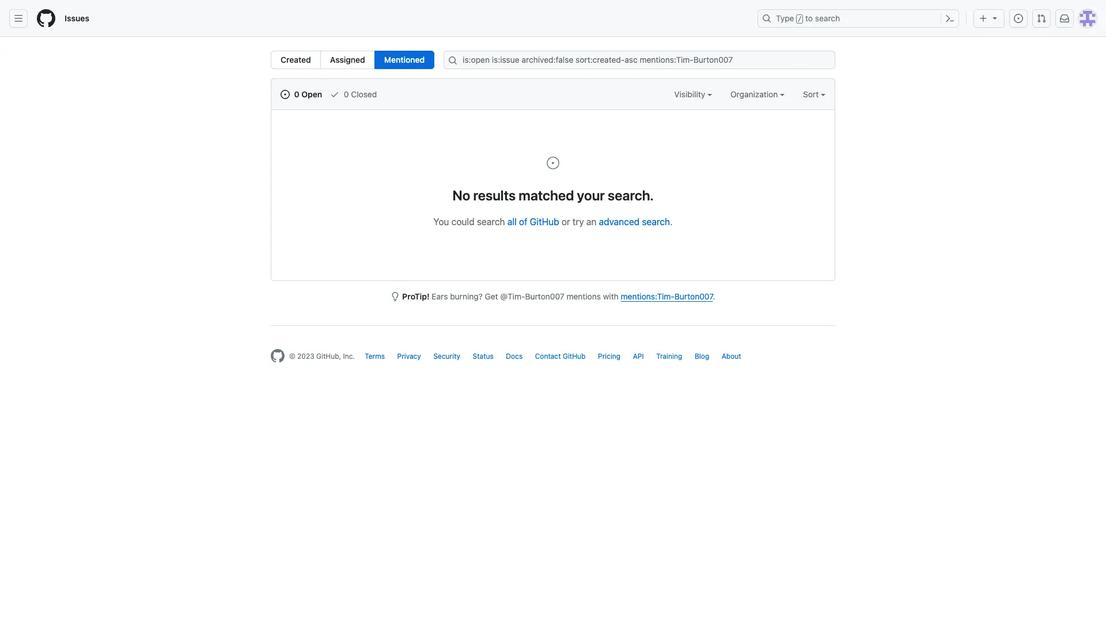 Task type: locate. For each thing, give the bounding box(es) containing it.
1 horizontal spatial github
[[563, 352, 586, 361]]

search right to
[[815, 13, 840, 23]]

0 right issue opened image
[[294, 89, 299, 99]]

api link
[[633, 352, 644, 361]]

type / to search
[[776, 13, 840, 23]]

pricing link
[[598, 352, 621, 361]]

security link
[[433, 352, 460, 361]]

no results matched your search.
[[452, 187, 654, 203]]

homepage image
[[271, 349, 285, 363]]

mentions:tim-
[[621, 292, 675, 301]]

open
[[301, 89, 322, 99]]

.
[[670, 217, 673, 227], [713, 292, 715, 301]]

issue opened image
[[1014, 14, 1023, 23], [546, 156, 560, 170]]

1 horizontal spatial 0
[[344, 89, 349, 99]]

1 horizontal spatial search
[[642, 217, 670, 227]]

0 horizontal spatial github
[[530, 217, 559, 227]]

github right of
[[530, 217, 559, 227]]

organization button
[[730, 88, 785, 100]]

mentions
[[567, 292, 601, 301]]

0 vertical spatial github
[[530, 217, 559, 227]]

you
[[433, 217, 449, 227]]

sort
[[803, 89, 819, 99]]

1 horizontal spatial issue opened image
[[1014, 14, 1023, 23]]

0 horizontal spatial 0
[[294, 89, 299, 99]]

github right contact
[[563, 352, 586, 361]]

api
[[633, 352, 644, 361]]

1 burton007 from the left
[[525, 292, 564, 301]]

0 vertical spatial issue opened image
[[1014, 14, 1023, 23]]

footer
[[262, 325, 845, 392]]

2 horizontal spatial search
[[815, 13, 840, 23]]

© 2023 github, inc.
[[289, 352, 355, 361]]

0 closed link
[[330, 88, 377, 100]]

blog
[[695, 352, 709, 361]]

an
[[586, 217, 597, 227]]

your
[[577, 187, 605, 203]]

1 vertical spatial issue opened image
[[546, 156, 560, 170]]

0 right check icon
[[344, 89, 349, 99]]

0 vertical spatial .
[[670, 217, 673, 227]]

could
[[451, 217, 475, 227]]

issues element
[[271, 51, 434, 69]]

triangle down image
[[990, 13, 1000, 22]]

terms
[[365, 352, 385, 361]]

you could search all of github or try an advanced search .
[[433, 217, 673, 227]]

1 horizontal spatial burton007
[[675, 292, 713, 301]]

github
[[530, 217, 559, 227], [563, 352, 586, 361]]

docs link
[[506, 352, 523, 361]]

mentions:tim-burton007 link
[[621, 292, 713, 301]]

search left "all"
[[477, 217, 505, 227]]

1 horizontal spatial .
[[713, 292, 715, 301]]

burton007
[[525, 292, 564, 301], [675, 292, 713, 301]]

search down search.
[[642, 217, 670, 227]]

security
[[433, 352, 460, 361]]

2 0 from the left
[[344, 89, 349, 99]]

1 0 from the left
[[294, 89, 299, 99]]

burning?
[[450, 292, 483, 301]]

mentioned
[[384, 55, 425, 65]]

0
[[294, 89, 299, 99], [344, 89, 349, 99]]

training
[[656, 352, 682, 361]]

2 burton007 from the left
[[675, 292, 713, 301]]

inc.
[[343, 352, 355, 361]]

advanced
[[599, 217, 640, 227]]

0 horizontal spatial burton007
[[525, 292, 564, 301]]

plus image
[[979, 14, 988, 23]]

issue opened image up the "no results matched your search."
[[546, 156, 560, 170]]

0 horizontal spatial .
[[670, 217, 673, 227]]

with
[[603, 292, 619, 301]]

mentioned link
[[374, 51, 434, 69]]

issue opened image left git pull request icon at right top
[[1014, 14, 1023, 23]]

search image
[[448, 56, 458, 65]]

0 for closed
[[344, 89, 349, 99]]

search
[[815, 13, 840, 23], [477, 217, 505, 227], [642, 217, 670, 227]]

0 horizontal spatial issue opened image
[[546, 156, 560, 170]]

terms link
[[365, 352, 385, 361]]

organization
[[730, 89, 780, 99]]

advanced search link
[[599, 217, 670, 227]]

training link
[[656, 352, 682, 361]]

visibility button
[[674, 88, 712, 100]]



Task type: vqa. For each thing, say whether or not it's contained in the screenshot.
the with
yes



Task type: describe. For each thing, give the bounding box(es) containing it.
all of github link
[[507, 217, 559, 227]]

contact github
[[535, 352, 586, 361]]

1 vertical spatial github
[[563, 352, 586, 361]]

issues
[[65, 13, 89, 23]]

0 for open
[[294, 89, 299, 99]]

matched
[[519, 187, 574, 203]]

pricing
[[598, 352, 621, 361]]

check image
[[330, 90, 339, 99]]

protip! ears burning? get @tim-burton007 mentions with mentions:tim-burton007 .
[[402, 292, 715, 301]]

or
[[562, 217, 570, 227]]

created
[[281, 55, 311, 65]]

protip!
[[402, 292, 430, 301]]

notifications image
[[1060, 14, 1069, 23]]

search.
[[608, 187, 654, 203]]

homepage image
[[37, 9, 55, 28]]

Issues search field
[[444, 51, 835, 69]]

assigned
[[330, 55, 365, 65]]

sort button
[[803, 88, 826, 100]]

get
[[485, 292, 498, 301]]

to
[[805, 13, 813, 23]]

light bulb image
[[391, 292, 400, 301]]

Search all issues text field
[[444, 51, 835, 69]]

type
[[776, 13, 794, 23]]

/
[[798, 15, 802, 23]]

0 horizontal spatial search
[[477, 217, 505, 227]]

results
[[473, 187, 516, 203]]

github,
[[316, 352, 341, 361]]

command palette image
[[945, 14, 955, 23]]

0 open link
[[281, 88, 322, 100]]

assigned link
[[320, 51, 375, 69]]

2023
[[297, 352, 314, 361]]

visibility
[[674, 89, 707, 99]]

1 vertical spatial .
[[713, 292, 715, 301]]

created link
[[271, 51, 321, 69]]

about link
[[722, 352, 741, 361]]

no
[[452, 187, 470, 203]]

about
[[722, 352, 741, 361]]

privacy
[[397, 352, 421, 361]]

contact github link
[[535, 352, 586, 361]]

status link
[[473, 352, 494, 361]]

issue opened image
[[281, 90, 290, 99]]

blog link
[[695, 352, 709, 361]]

all
[[507, 217, 517, 227]]

privacy link
[[397, 352, 421, 361]]

contact
[[535, 352, 561, 361]]

docs
[[506, 352, 523, 361]]

@tim-
[[500, 292, 525, 301]]

of
[[519, 217, 527, 227]]

0 closed
[[342, 89, 377, 99]]

try
[[573, 217, 584, 227]]

ears
[[432, 292, 448, 301]]

status
[[473, 352, 494, 361]]

0 open
[[292, 89, 322, 99]]

footer containing © 2023 github, inc.
[[262, 325, 845, 392]]

closed
[[351, 89, 377, 99]]

©
[[289, 352, 295, 361]]

git pull request image
[[1037, 14, 1046, 23]]



